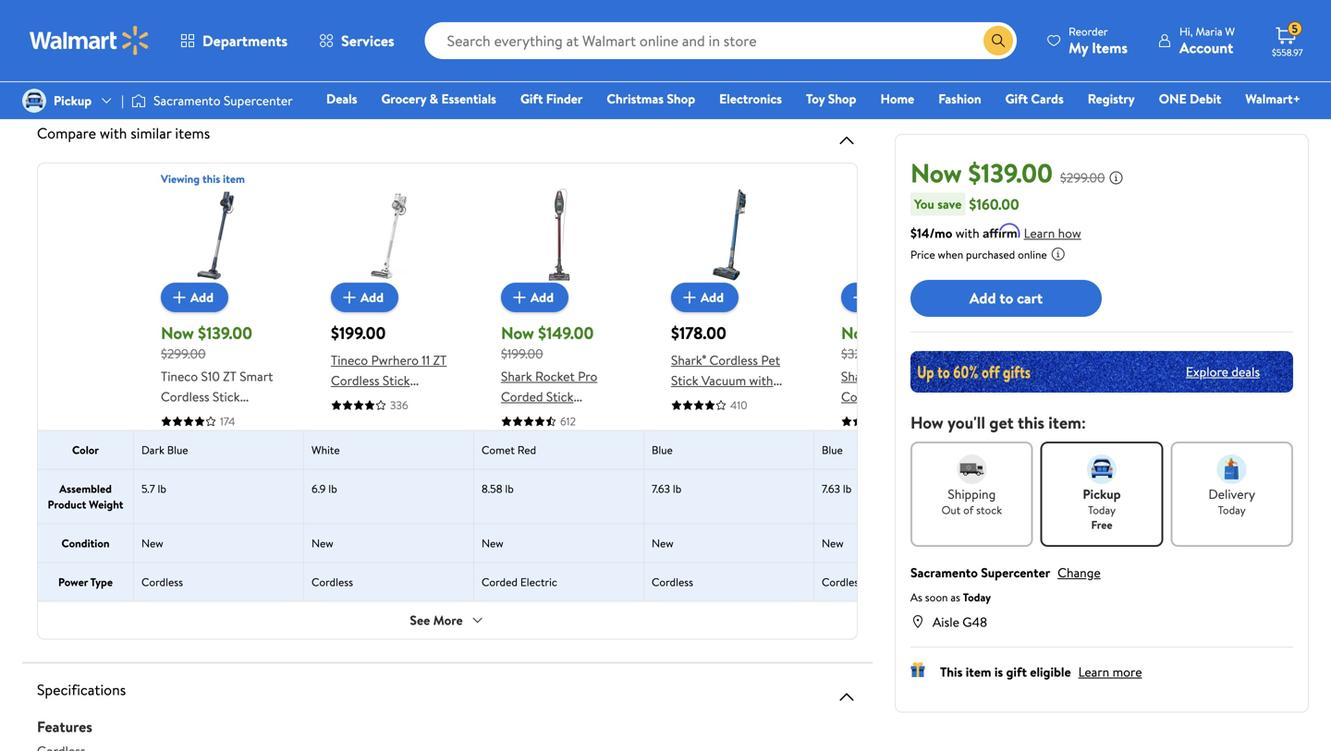 Task type: vqa. For each thing, say whether or not it's contained in the screenshot.


Task type: describe. For each thing, give the bounding box(es) containing it.
walmart image
[[30, 26, 150, 55]]

now $199.00 group
[[842, 187, 958, 467]]

maximize
[[513, 13, 564, 31]]

blue inside 'cell'
[[167, 443, 188, 458]]

cordless inside "now $139.00 $299.00 tineco s10 zt smart cordless stick vacuum cleaner with zerotangle brush head for hard floors/carpet"
[[161, 388, 210, 406]]

white
[[312, 443, 340, 458]]

zt inside $199.00 tineco pwrhero 11 zt cordless stick vacuum cleaner with zerotangle brush head for hard floor, carpet
[[433, 351, 447, 370]]

row containing now $139.00
[[38, 171, 1332, 487]]

pro for $199.00
[[898, 368, 918, 386]]

my
[[1069, 37, 1089, 58]]

removable
[[59, 13, 121, 31]]

tineco inside $199.00 tineco pwrhero 11 zt cordless stick vacuum cleaner with zerotangle brush head for hard floor, carpet
[[331, 351, 368, 370]]

pro for $149.00
[[578, 368, 598, 386]]

now for now $199.00 $329.00 shark pet pro cordless stick vacuum with multiflex, blue, iz340h
[[842, 322, 875, 345]]

aisle
[[933, 613, 960, 632]]

eligible
[[1031, 663, 1072, 681]]

walmart+ link
[[1238, 89, 1310, 109]]

add button for $139.00
[[161, 283, 228, 313]]

with inside $178.00 shark® cordless pet stick vacuum with anti-allergen complete seal, ix140h
[[750, 372, 774, 390]]

out
[[942, 502, 961, 518]]

now $139.00 $299.00 tineco s10 zt smart cordless stick vacuum cleaner with zerotangle brush head for hard floors/carpet
[[161, 322, 276, 487]]

soon
[[926, 590, 949, 606]]

$329.00
[[842, 345, 886, 363]]

1 cordless cell from the left
[[134, 564, 304, 602]]

shop for toy shop
[[828, 90, 857, 108]]

toy shop
[[807, 90, 857, 108]]

3 new cell from the left
[[475, 525, 645, 563]]

sacramento for sacramento supercenter change as soon as today
[[911, 564, 978, 582]]

1 blue cell from the left
[[645, 431, 815, 469]]

$178.00 shark® cordless pet stick vacuum with anti-allergen complete seal, ix140h
[[672, 322, 781, 451]]

vacuum.
[[653, 13, 699, 31]]

essentials
[[442, 90, 497, 108]]

stick inside $178.00 shark® cordless pet stick vacuum with anti-allergen complete seal, ix140h
[[672, 372, 699, 390]]

shark pet pro cordless stick vacuum with multiflex, blue, iz340h image
[[852, 187, 948, 283]]

delivery today
[[1209, 485, 1256, 518]]

now $139.00 group
[[161, 187, 277, 487]]

item inside row
[[223, 171, 245, 187]]

2 horizontal spatial and
[[702, 46, 722, 64]]

row containing power type
[[38, 563, 1332, 602]]

reorder
[[1069, 24, 1109, 39]]

shark for now $149.00
[[501, 368, 532, 386]]

1 new from the left
[[142, 536, 163, 552]]

add for tineco
[[361, 289, 384, 307]]

reorder my items
[[1069, 24, 1128, 58]]

comet red cell
[[475, 431, 645, 469]]

174
[[220, 414, 235, 430]]

add button for $149.00
[[501, 283, 569, 313]]

iz340h
[[842, 449, 884, 467]]

grocery & essentials
[[382, 90, 497, 108]]

explore deals link
[[1179, 356, 1268, 388]]

gift finder
[[521, 90, 583, 108]]

1 vertical spatial learn
[[1079, 663, 1110, 681]]

add for $139.00
[[191, 289, 214, 307]]

pickup for pickup today free
[[1083, 485, 1122, 503]]

we aim to show you accurate product information. manufacturers, suppliers and others provide what you see here, and we have not verified it. see our disclaimer
[[59, 46, 852, 83]]

now for now $149.00 $199.00 shark rocket pro corded stick vacuum cleaner, red, hv370
[[501, 322, 534, 345]]

see
[[648, 46, 667, 64]]

this item is gift eligible learn more
[[941, 663, 1143, 681]]

floors/carpet
[[161, 469, 240, 487]]

fashion
[[939, 90, 982, 108]]

&
[[430, 90, 439, 108]]

accurate
[[173, 46, 222, 64]]

allowing
[[440, 13, 486, 31]]

gift finder link
[[512, 89, 591, 109]]

show
[[118, 46, 147, 64]]

multiflex,
[[842, 429, 902, 447]]

tineco s10 zt smart cordless stick vacuum cleaner with zerotangle brush head for hard floors/carpet image
[[171, 187, 267, 283]]

2 new from the left
[[312, 536, 334, 552]]

today for delivery
[[1219, 502, 1247, 518]]

viewing this item
[[161, 171, 245, 187]]

online
[[1018, 247, 1048, 262]]

head inside "now $139.00 $299.00 tineco s10 zt smart cordless stick vacuum cleaner with zerotangle brush head for hard floors/carpet"
[[196, 449, 226, 467]]

registry
[[1088, 90, 1136, 108]]

information.
[[273, 46, 343, 64]]

now for now $139.00 $299.00 tineco s10 zt smart cordless stick vacuum cleaner with zerotangle brush head for hard floors/carpet
[[161, 322, 194, 345]]

2 new cell from the left
[[304, 525, 475, 563]]

home
[[881, 90, 915, 108]]

5.7
[[142, 481, 155, 497]]

not
[[773, 46, 792, 64]]

Search search field
[[425, 22, 1018, 59]]

as
[[951, 590, 961, 606]]

cordless inside now $199.00 $329.00 shark pet pro cordless stick vacuum with multiflex, blue, iz340h
[[842, 388, 890, 406]]

items
[[175, 123, 210, 143]]

brush inside "now $139.00 $299.00 tineco s10 zt smart cordless stick vacuum cleaner with zerotangle brush head for hard floors/carpet"
[[161, 449, 193, 467]]

w
[[1226, 24, 1236, 39]]

 image for sacramento supercenter
[[131, 92, 146, 110]]

red,
[[501, 429, 526, 447]]

add for shark®
[[701, 289, 724, 307]]

8.58
[[482, 481, 503, 497]]

with inside $199.00 tineco pwrhero 11 zt cordless stick vacuum cleaner with zerotangle brush head for hard floor, carpet
[[331, 413, 355, 431]]

8.58 lb
[[482, 481, 514, 497]]

supercenter for sacramento supercenter
[[224, 92, 293, 110]]

removable battery: the battery is detachable and easily replaceable allowing you maximize the life of your vacuum.
[[59, 13, 702, 31]]

explore
[[1187, 363, 1229, 381]]

vacuum inside $178.00 shark® cordless pet stick vacuum with anti-allergen complete seal, ix140h
[[702, 372, 747, 390]]

item:
[[1049, 411, 1087, 435]]

4 cordless cell from the left
[[815, 564, 985, 602]]

$199.00 tineco pwrhero 11 zt cordless stick vacuum cleaner with zerotangle brush head for hard floor, carpet
[[331, 322, 447, 471]]

deals
[[327, 90, 357, 108]]

2 horizontal spatial you
[[625, 46, 645, 64]]

add to cart button
[[911, 280, 1103, 317]]

we
[[725, 46, 741, 64]]

this
[[941, 663, 963, 681]]

with inside "now $139.00 $299.00 tineco s10 zt smart cordless stick vacuum cleaner with zerotangle brush head for hard floors/carpet"
[[161, 429, 185, 447]]

head inside $199.00 tineco pwrhero 11 zt cordless stick vacuum cleaner with zerotangle brush head for hard floor, carpet
[[366, 433, 396, 451]]

now $149.00 $199.00 shark rocket pro corded stick vacuum cleaner, red, hv370
[[501, 322, 598, 447]]

2 blue cell from the left
[[815, 431, 985, 469]]

7.63 lb for 1st 7.63 lb cell from the right
[[822, 481, 852, 497]]

dark
[[142, 443, 165, 458]]

stick inside $199.00 tineco pwrhero 11 zt cordless stick vacuum cleaner with zerotangle brush head for hard floor, carpet
[[383, 372, 410, 390]]

0 horizontal spatial and
[[316, 13, 337, 31]]

rocket
[[536, 368, 575, 386]]

7.63 lb for 1st 7.63 lb cell
[[652, 481, 682, 497]]

add to cart image for $199.00
[[339, 287, 361, 309]]

it.
[[841, 46, 852, 64]]

comet
[[482, 443, 515, 458]]

$178.00
[[672, 322, 727, 345]]

hard inside $199.00 tineco pwrhero 11 zt cordless stick vacuum cleaner with zerotangle brush head for hard floor, carpet
[[418, 433, 446, 451]]

condition row header
[[38, 525, 134, 563]]

$558.97
[[1273, 46, 1304, 59]]

add for $149.00
[[531, 289, 554, 307]]

intent image for shipping image
[[958, 455, 987, 484]]

hard inside "now $139.00 $299.00 tineco s10 zt smart cordless stick vacuum cleaner with zerotangle brush head for hard floors/carpet"
[[248, 449, 276, 467]]

0 vertical spatial is
[[240, 13, 249, 31]]

electronics
[[720, 90, 783, 108]]

2 cordless cell from the left
[[304, 564, 475, 602]]

shop for christmas shop
[[667, 90, 696, 108]]

affirm image
[[984, 223, 1021, 238]]

lb for '5.7 lb' cell
[[158, 481, 166, 497]]

specifications image
[[836, 687, 858, 709]]

11
[[422, 351, 430, 370]]

our
[[83, 65, 102, 83]]

grocery
[[382, 90, 427, 108]]

s10
[[201, 368, 220, 386]]

see inside 'we aim to show you accurate product information. manufacturers, suppliers and others provide what you see here, and we have not verified it. see our disclaimer'
[[59, 65, 80, 83]]

$199.00 inside now $199.00 $329.00 shark pet pro cordless stick vacuum with multiflex, blue, iz340h
[[879, 322, 934, 345]]

8.58 lb cell
[[475, 470, 645, 524]]

services
[[341, 31, 395, 51]]

vacuum inside now $199.00 $329.00 shark pet pro cordless stick vacuum with multiflex, blue, iz340h
[[842, 408, 886, 426]]

more
[[433, 612, 463, 630]]

sacramento supercenter change as soon as today
[[911, 564, 1101, 606]]

learn inside learn how button
[[1025, 224, 1056, 242]]

$14/mo
[[911, 224, 953, 242]]

6.9
[[312, 481, 326, 497]]

how
[[911, 411, 944, 435]]

add button for shark®
[[672, 283, 739, 313]]

$160.00
[[970, 194, 1020, 214]]

departments
[[203, 31, 288, 51]]

one debit
[[1160, 90, 1222, 108]]

cordless inside $178.00 shark® cordless pet stick vacuum with anti-allergen complete seal, ix140h
[[710, 351, 758, 370]]

departments button
[[165, 18, 303, 63]]

pickup for pickup
[[54, 92, 92, 110]]

blue,
[[905, 429, 933, 447]]

vacuum inside $199.00 tineco pwrhero 11 zt cordless stick vacuum cleaner with zerotangle brush head for hard floor, carpet
[[331, 392, 376, 410]]

up to sixty percent off deals. shop now. image
[[911, 351, 1294, 393]]

dark blue
[[142, 443, 188, 458]]

hi,
[[1180, 24, 1194, 39]]

stick inside now $149.00 $199.00 shark rocket pro corded stick vacuum cleaner, red, hv370
[[547, 388, 574, 406]]

smart
[[240, 368, 273, 386]]

336
[[390, 398, 408, 413]]

pwrhero
[[371, 351, 419, 370]]



Task type: locate. For each thing, give the bounding box(es) containing it.
today
[[1089, 502, 1116, 518], [1219, 502, 1247, 518], [964, 590, 992, 606]]

add button up pwrhero
[[331, 283, 399, 313]]

tineco left s10 on the left
[[161, 368, 198, 386]]

blue for second the blue cell from the left
[[822, 443, 843, 458]]

1 horizontal spatial zerotangle
[[358, 413, 418, 431]]

6.9 lb cell
[[304, 470, 475, 524]]

compare with similar items
[[37, 123, 210, 143]]

2 7.63 lb cell from the left
[[815, 470, 985, 524]]

add button up '$178.00'
[[672, 283, 739, 313]]

1 vertical spatial supercenter
[[982, 564, 1051, 582]]

shop
[[667, 90, 696, 108], [828, 90, 857, 108]]

1 vertical spatial $299.00
[[161, 345, 206, 363]]

zt right s10 on the left
[[223, 368, 237, 386]]

4 add from the left
[[531, 289, 554, 307]]

with up white
[[331, 413, 355, 431]]

carpet
[[366, 453, 405, 471]]

zerotangle inside "now $139.00 $299.00 tineco s10 zt smart cordless stick vacuum cleaner with zerotangle brush head for hard floors/carpet"
[[188, 429, 248, 447]]

stick up "174"
[[213, 388, 240, 406]]

3 add button from the left
[[501, 283, 569, 313]]

$199.00 inside now $149.00 $199.00 shark rocket pro corded stick vacuum cleaner, red, hv370
[[501, 345, 544, 363]]

of right out
[[964, 502, 974, 518]]

1 add button from the left
[[161, 283, 228, 313]]

$199.00 inside $199.00 tineco pwrhero 11 zt cordless stick vacuum cleaner with zerotangle brush head for hard floor, carpet
[[331, 322, 386, 345]]

5 add from the left
[[701, 289, 724, 307]]

$199.00
[[331, 322, 386, 345], [879, 322, 934, 345], [501, 345, 544, 363]]

1 horizontal spatial to
[[1000, 288, 1014, 309]]

cleaner down pwrhero
[[379, 392, 423, 410]]

see more button
[[395, 606, 500, 636]]

now inside now $149.00 $199.00 shark rocket pro corded stick vacuum cleaner, red, hv370
[[501, 322, 534, 345]]

row containing assembled product weight
[[38, 469, 1332, 524]]

you right allowing
[[489, 13, 510, 31]]

with
[[100, 123, 127, 143], [956, 224, 980, 242], [750, 372, 774, 390], [889, 408, 913, 426], [331, 413, 355, 431], [161, 429, 185, 447]]

with up seal,
[[750, 372, 774, 390]]

0 vertical spatial see
[[59, 65, 80, 83]]

dark blue cell
[[134, 431, 304, 469]]

tineco pwrhero 11 zt cordless stick vacuum cleaner with zerotangle brush head for hard floor, carpet image
[[341, 187, 438, 283]]

$139.00 for now $139.00 $299.00 tineco s10 zt smart cordless stick vacuum cleaner with zerotangle brush head for hard floors/carpet
[[198, 322, 252, 345]]

to inside 'we aim to show you accurate product information. manufacturers, suppliers and others provide what you see here, and we have not verified it. see our disclaimer'
[[103, 46, 115, 64]]

add button up s10 on the left
[[161, 283, 228, 313]]

brush inside $199.00 tineco pwrhero 11 zt cordless stick vacuum cleaner with zerotangle brush head for hard floor, carpet
[[331, 433, 363, 451]]

for inside $199.00 tineco pwrhero 11 zt cordless stick vacuum cleaner with zerotangle brush head for hard floor, carpet
[[399, 433, 415, 451]]

shark rocket pro corded stick vacuum cleaner, red, hv370 image
[[512, 187, 608, 283]]

3 lb from the left
[[505, 481, 514, 497]]

add inside now $149.00 group
[[531, 289, 554, 307]]

1 add to cart image from the left
[[168, 287, 191, 309]]

0 horizontal spatial zt
[[223, 368, 237, 386]]

corded inside cell
[[482, 575, 518, 591]]

cordless inside $199.00 tineco pwrhero 11 zt cordless stick vacuum cleaner with zerotangle brush head for hard floor, carpet
[[331, 372, 380, 390]]

3 new from the left
[[482, 536, 504, 552]]

stick down pwrhero
[[383, 372, 410, 390]]

of
[[610, 13, 622, 31], [964, 502, 974, 518]]

product
[[48, 497, 86, 513]]

1 horizontal spatial pickup
[[1083, 485, 1122, 503]]

assembled product weight row header
[[38, 470, 134, 524]]

gift left cards
[[1006, 90, 1029, 108]]

1 vertical spatial sacramento
[[911, 564, 978, 582]]

add to cart image up '$178.00'
[[679, 287, 701, 309]]

blue
[[167, 443, 188, 458], [652, 443, 673, 458], [822, 443, 843, 458]]

pet inside $178.00 shark® cordless pet stick vacuum with anti-allergen complete seal, ix140h
[[762, 351, 781, 370]]

weight
[[89, 497, 123, 513]]

vacuum left 336 at the left bottom of page
[[331, 392, 376, 410]]

add to cart image
[[168, 287, 191, 309], [509, 287, 531, 309]]

1 blue from the left
[[167, 443, 188, 458]]

now $149.00 group
[[501, 187, 618, 447]]

today inside delivery today
[[1219, 502, 1247, 518]]

cards
[[1032, 90, 1064, 108]]

sacramento for sacramento supercenter
[[154, 92, 221, 110]]

learn left more
[[1079, 663, 1110, 681]]

zerotangle up floors/carpet
[[188, 429, 248, 447]]

supercenter left change button
[[982, 564, 1051, 582]]

0 horizontal spatial pickup
[[54, 92, 92, 110]]

hv370
[[530, 429, 569, 447]]

add to cart image down shark rocket pro corded stick vacuum cleaner, red, hv370 image in the left top of the page
[[509, 287, 531, 309]]

0 vertical spatial item
[[223, 171, 245, 187]]

to left cart
[[1000, 288, 1014, 309]]

1 vertical spatial corded
[[482, 575, 518, 591]]

0 vertical spatial sacramento
[[154, 92, 221, 110]]

4 add button from the left
[[672, 283, 739, 313]]

shark inside now $149.00 $199.00 shark rocket pro corded stick vacuum cleaner, red, hv370
[[501, 368, 532, 386]]

pro right rocket on the left of page
[[578, 368, 598, 386]]

is right the battery
[[240, 13, 249, 31]]

supercenter for sacramento supercenter change as soon as today
[[982, 564, 1051, 582]]

$178.00 group
[[672, 187, 788, 451]]

1 horizontal spatial head
[[366, 433, 396, 451]]

add down price when purchased online
[[970, 288, 997, 309]]

7.63 lb
[[652, 481, 682, 497], [822, 481, 852, 497]]

zerotangle up white cell on the left bottom of page
[[358, 413, 418, 431]]

to
[[103, 46, 115, 64], [1000, 288, 1014, 309]]

supercenter
[[224, 92, 293, 110], [982, 564, 1051, 582]]

grocery & essentials link
[[373, 89, 505, 109]]

3 row from the top
[[38, 469, 1332, 524]]

$14/mo with
[[911, 224, 980, 242]]

shop down here,
[[667, 90, 696, 108]]

2 7.63 from the left
[[822, 481, 841, 497]]

5.7 lb cell
[[134, 470, 304, 524]]

0 horizontal spatial hard
[[248, 449, 276, 467]]

0 vertical spatial to
[[103, 46, 115, 64]]

0 horizontal spatial this
[[203, 171, 220, 187]]

1 horizontal spatial pro
[[898, 368, 918, 386]]

add to cart image inside $199.00 group
[[339, 287, 361, 309]]

aisle g48
[[933, 613, 988, 632]]

legal information image
[[1051, 247, 1066, 262]]

specifications
[[37, 680, 126, 701]]

as
[[911, 590, 923, 606]]

1 vertical spatial $139.00
[[198, 322, 252, 345]]

tineco inside "now $139.00 $299.00 tineco s10 zt smart cordless stick vacuum cleaner with zerotangle brush head for hard floors/carpet"
[[161, 368, 198, 386]]

0 vertical spatial corded
[[501, 388, 543, 406]]

today inside sacramento supercenter change as soon as today
[[964, 590, 992, 606]]

add inside now $139.00 group
[[191, 289, 214, 307]]

red
[[518, 443, 537, 458]]

power type row header
[[38, 564, 134, 602]]

cleaner inside $199.00 tineco pwrhero 11 zt cordless stick vacuum cleaner with zerotangle brush head for hard floor, carpet
[[379, 392, 423, 410]]

2 add button from the left
[[331, 283, 399, 313]]

learn how
[[1025, 224, 1082, 242]]

1 horizontal spatial brush
[[331, 433, 363, 451]]

3 blue from the left
[[822, 443, 843, 458]]

lb right 8.58 at the bottom
[[505, 481, 514, 497]]

type
[[90, 575, 113, 591]]

add to cart image inside now $149.00 group
[[509, 287, 531, 309]]

2 gift from the left
[[1006, 90, 1029, 108]]

$299.00
[[1061, 169, 1106, 187], [161, 345, 206, 363]]

0 vertical spatial $139.00
[[969, 155, 1053, 191]]

we
[[59, 46, 77, 64]]

and
[[316, 13, 337, 31], [487, 46, 507, 64], [702, 46, 722, 64]]

0 horizontal spatial pet
[[762, 351, 781, 370]]

add button up $149.00
[[501, 283, 569, 313]]

compare with similar items image
[[836, 129, 858, 152]]

0 horizontal spatial $139.00
[[198, 322, 252, 345]]

$199.00 up pwrhero
[[331, 322, 386, 345]]

now $139.00
[[911, 155, 1053, 191]]

1 horizontal spatial zt
[[433, 351, 447, 370]]

item right viewing
[[223, 171, 245, 187]]

0 horizontal spatial today
[[964, 590, 992, 606]]

2 add from the left
[[191, 289, 214, 307]]

2 horizontal spatial blue
[[822, 443, 843, 458]]

you right show
[[150, 46, 170, 64]]

allergen
[[700, 392, 747, 410]]

with down |
[[100, 123, 127, 143]]

sacramento inside sacramento supercenter change as soon as today
[[911, 564, 978, 582]]

blue left blue,
[[822, 443, 843, 458]]

1 horizontal spatial tineco
[[331, 351, 368, 370]]

0 horizontal spatial is
[[240, 13, 249, 31]]

gift for gift cards
[[1006, 90, 1029, 108]]

1 vertical spatial item
[[966, 663, 992, 681]]

0 horizontal spatial gift
[[521, 90, 543, 108]]

brush up floors/carpet
[[161, 449, 193, 467]]

cleaner inside "now $139.00 $299.00 tineco s10 zt smart cordless stick vacuum cleaner with zerotangle brush head for hard floors/carpet"
[[209, 408, 252, 426]]

2 horizontal spatial $199.00
[[879, 322, 934, 345]]

supercenter inside sacramento supercenter change as soon as today
[[982, 564, 1051, 582]]

lb inside "cell"
[[329, 481, 337, 497]]

new cell
[[134, 525, 304, 563], [304, 525, 475, 563], [475, 525, 645, 563], [645, 525, 815, 563], [815, 525, 985, 563]]

for down "174"
[[228, 449, 245, 467]]

color row header
[[38, 431, 134, 469]]

brush
[[331, 433, 363, 451], [161, 449, 193, 467]]

zt right "11"
[[433, 351, 447, 370]]

0 horizontal spatial sacramento
[[154, 92, 221, 110]]

0 horizontal spatial for
[[228, 449, 245, 467]]

1 horizontal spatial shark
[[842, 368, 873, 386]]

tineco left pwrhero
[[331, 351, 368, 370]]

1 horizontal spatial for
[[399, 433, 415, 451]]

stick
[[383, 372, 410, 390], [672, 372, 699, 390], [213, 388, 240, 406], [547, 388, 574, 406], [893, 388, 921, 406]]

|
[[121, 92, 124, 110]]

1 shop from the left
[[667, 90, 696, 108]]

shark
[[501, 368, 532, 386], [842, 368, 873, 386]]

add inside $199.00 group
[[361, 289, 384, 307]]

zerotangle inside $199.00 tineco pwrhero 11 zt cordless stick vacuum cleaner with zerotangle brush head for hard floor, carpet
[[358, 413, 418, 431]]

of inside the 'shipping out of stock'
[[964, 502, 974, 518]]

corded electric cell
[[475, 564, 645, 602]]

add up '$178.00'
[[701, 289, 724, 307]]

add inside button
[[970, 288, 997, 309]]

2 shark from the left
[[842, 368, 873, 386]]

4 new from the left
[[652, 536, 674, 552]]

electric
[[521, 575, 558, 591]]

see down the we
[[59, 65, 80, 83]]

0 horizontal spatial to
[[103, 46, 115, 64]]

add button inside $178.00 group
[[672, 283, 739, 313]]

add to cart image for $178.00
[[679, 287, 701, 309]]

1 vertical spatial of
[[964, 502, 974, 518]]

row containing color
[[38, 431, 1332, 469]]

row
[[38, 171, 1332, 487], [38, 431, 1332, 469], [38, 469, 1332, 524], [38, 524, 1332, 563], [38, 563, 1332, 602]]

7.63 lb cell down ix140h
[[645, 470, 815, 524]]

0 horizontal spatial tineco
[[161, 368, 198, 386]]

christmas
[[607, 90, 664, 108]]

today down the intent image for delivery
[[1219, 502, 1247, 518]]

2 pro from the left
[[898, 368, 918, 386]]

add to cart image inside now $139.00 group
[[168, 287, 191, 309]]

sacramento up items
[[154, 92, 221, 110]]

with up blue,
[[889, 408, 913, 426]]

today for pickup
[[1089, 502, 1116, 518]]

hi, maria w account
[[1180, 24, 1236, 58]]

add button inside now $139.00 group
[[161, 283, 228, 313]]

2 shop from the left
[[828, 90, 857, 108]]

2 add to cart image from the left
[[509, 287, 531, 309]]

blue for first the blue cell from the left
[[652, 443, 673, 458]]

2 blue from the left
[[652, 443, 673, 458]]

shipping out of stock
[[942, 485, 1003, 518]]

1 horizontal spatial is
[[995, 663, 1004, 681]]

4 lb from the left
[[673, 481, 682, 497]]

1 horizontal spatial $199.00
[[501, 345, 544, 363]]

5 lb from the left
[[843, 481, 852, 497]]

stick inside now $199.00 $329.00 shark pet pro cordless stick vacuum with multiflex, blue, iz340h
[[893, 388, 921, 406]]

today right the as
[[964, 590, 992, 606]]

g48
[[963, 613, 988, 632]]

this right the get
[[1018, 411, 1045, 435]]

1 horizontal spatial pet
[[876, 368, 895, 386]]

search icon image
[[992, 33, 1006, 48]]

lb for 1st 7.63 lb cell
[[673, 481, 682, 497]]

to inside button
[[1000, 288, 1014, 309]]

maria
[[1196, 24, 1223, 39]]

zt inside "now $139.00 $299.00 tineco s10 zt smart cordless stick vacuum cleaner with zerotangle brush head for hard floors/carpet"
[[223, 368, 237, 386]]

2 row from the top
[[38, 431, 1332, 469]]

0 horizontal spatial see
[[59, 65, 80, 83]]

is left gift
[[995, 663, 1004, 681]]

0 horizontal spatial shark
[[501, 368, 532, 386]]

1 horizontal spatial item
[[966, 663, 992, 681]]

pickup down our at the left top
[[54, 92, 92, 110]]

this right viewing
[[203, 171, 220, 187]]

7.63 lb down iz340h at right bottom
[[822, 481, 852, 497]]

0 horizontal spatial blue
[[167, 443, 188, 458]]

0 horizontal spatial of
[[610, 13, 622, 31]]

3 cordless cell from the left
[[645, 564, 815, 602]]

0 horizontal spatial add to cart image
[[168, 287, 191, 309]]

1 horizontal spatial and
[[487, 46, 507, 64]]

1 horizontal spatial 7.63
[[822, 481, 841, 497]]

add to cart image up $329.00
[[849, 287, 871, 309]]

gift inside gift cards link
[[1006, 90, 1029, 108]]

5 new from the left
[[822, 536, 844, 552]]

1 horizontal spatial sacramento
[[911, 564, 978, 582]]

vacuum inside "now $139.00 $299.00 tineco s10 zt smart cordless stick vacuum cleaner with zerotangle brush head for hard floors/carpet"
[[161, 408, 206, 426]]

0 horizontal spatial supercenter
[[224, 92, 293, 110]]

0 horizontal spatial learn
[[1025, 224, 1056, 242]]

shop right toy at top right
[[828, 90, 857, 108]]

1 vertical spatial see
[[410, 612, 430, 630]]

see inside button
[[410, 612, 430, 630]]

intent image for delivery image
[[1218, 455, 1247, 484]]

add to cart image for now $139.00
[[168, 287, 191, 309]]

debit
[[1191, 90, 1222, 108]]

1 horizontal spatial today
[[1089, 502, 1116, 518]]

stick down rocket on the left of page
[[547, 388, 574, 406]]

0 horizontal spatial 7.63
[[652, 481, 671, 497]]

change button
[[1058, 564, 1101, 582]]

blue down complete
[[652, 443, 673, 458]]

lb for 6.9 lb "cell"
[[329, 481, 337, 497]]

0 horizontal spatial 7.63 lb
[[652, 481, 682, 497]]

$299.00 inside "now $139.00 $299.00 tineco s10 zt smart cordless stick vacuum cleaner with zerotangle brush head for hard floors/carpet"
[[161, 345, 206, 363]]

with inside now $199.00 $329.00 shark pet pro cordless stick vacuum with multiflex, blue, iz340h
[[889, 408, 913, 426]]

1 gift from the left
[[521, 90, 543, 108]]

$139.00 up $160.00
[[969, 155, 1053, 191]]

learn more button
[[1079, 663, 1143, 681]]

0 horizontal spatial you
[[150, 46, 170, 64]]

1 shark from the left
[[501, 368, 532, 386]]

white cell
[[304, 431, 475, 469]]

0 horizontal spatial $199.00
[[331, 322, 386, 345]]

add to cart image inside now $199.00 group
[[849, 287, 871, 309]]

7.63 lb down ix140h
[[652, 481, 682, 497]]

fashion link
[[931, 89, 990, 109]]

life
[[589, 13, 607, 31]]

2 add to cart image from the left
[[679, 287, 701, 309]]

1 add to cart image from the left
[[339, 287, 361, 309]]

corded left electric
[[482, 575, 518, 591]]

shark® cordless pet stick vacuum with anti-allergen complete seal, ix140h image
[[682, 187, 778, 283]]

blue cell
[[645, 431, 815, 469], [815, 431, 985, 469]]

2 7.63 lb from the left
[[822, 481, 852, 497]]

add to cart image for now $149.00
[[509, 287, 531, 309]]

and left easily
[[316, 13, 337, 31]]

this inside row
[[203, 171, 220, 187]]

$139.00
[[969, 155, 1053, 191], [198, 322, 252, 345]]

2 horizontal spatial today
[[1219, 502, 1247, 518]]

vacuum inside now $149.00 $199.00 shark rocket pro corded stick vacuum cleaner, red, hv370
[[501, 408, 546, 426]]

1 horizontal spatial  image
[[131, 92, 146, 110]]

add to cart image down tineco pwrhero 11 zt cordless stick vacuum cleaner with zerotangle brush head for hard floor, carpet image
[[339, 287, 361, 309]]

intent image for pickup image
[[1088, 455, 1117, 484]]

is
[[240, 13, 249, 31], [995, 663, 1004, 681]]

1 horizontal spatial this
[[1018, 411, 1045, 435]]

1 horizontal spatial $139.00
[[969, 155, 1053, 191]]

add down tineco pwrhero 11 zt cordless stick vacuum cleaner with zerotangle brush head for hard floor, carpet image
[[361, 289, 384, 307]]

for inside "now $139.00 $299.00 tineco s10 zt smart cordless stick vacuum cleaner with zerotangle brush head for hard floors/carpet"
[[228, 449, 245, 467]]

3 add from the left
[[361, 289, 384, 307]]

5 row from the top
[[38, 563, 1332, 602]]

1 horizontal spatial blue
[[652, 443, 673, 458]]

add inside $178.00 group
[[701, 289, 724, 307]]

save
[[938, 195, 962, 213]]

add to cart image
[[339, 287, 361, 309], [679, 287, 701, 309], [849, 287, 871, 309]]

hard up '5.7 lb' cell
[[248, 449, 276, 467]]

gift for gift finder
[[521, 90, 543, 108]]

1 horizontal spatial see
[[410, 612, 430, 630]]

0 horizontal spatial brush
[[161, 449, 193, 467]]

see left the more
[[410, 612, 430, 630]]

1 row from the top
[[38, 171, 1332, 487]]

you
[[915, 195, 935, 213]]

stick up how
[[893, 388, 921, 406]]

1 add from the left
[[970, 288, 997, 309]]

1 horizontal spatial shop
[[828, 90, 857, 108]]

1 horizontal spatial you
[[489, 13, 510, 31]]

today inside pickup today free
[[1089, 502, 1116, 518]]

1 horizontal spatial add to cart image
[[509, 287, 531, 309]]

add button for tineco
[[331, 283, 399, 313]]

$139.00 inside "now $139.00 $299.00 tineco s10 zt smart cordless stick vacuum cleaner with zerotangle brush head for hard floors/carpet"
[[198, 322, 252, 345]]

1 vertical spatial is
[[995, 663, 1004, 681]]

learn more about strikethrough prices image
[[1110, 170, 1124, 185]]

pro up how
[[898, 368, 918, 386]]

 image for pickup
[[22, 89, 46, 113]]

1 horizontal spatial hard
[[418, 433, 446, 451]]

pro inside now $199.00 $329.00 shark pet pro cordless stick vacuum with multiflex, blue, iz340h
[[898, 368, 918, 386]]

shark inside now $199.00 $329.00 shark pet pro cordless stick vacuum with multiflex, blue, iz340h
[[842, 368, 873, 386]]

floor,
[[331, 453, 363, 471]]

1 7.63 lb from the left
[[652, 481, 682, 497]]

for up the carpet
[[399, 433, 415, 451]]

1 horizontal spatial learn
[[1079, 663, 1110, 681]]

0 horizontal spatial  image
[[22, 89, 46, 113]]

corded inside now $149.00 $199.00 shark rocket pro corded stick vacuum cleaner, red, hv370
[[501, 388, 543, 406]]

$299.00 up s10 on the left
[[161, 345, 206, 363]]

learn how button
[[1025, 224, 1082, 243]]

change
[[1058, 564, 1101, 582]]

lb down iz340h at right bottom
[[843, 481, 852, 497]]

now $199.00 $329.00 shark pet pro cordless stick vacuum with multiflex, blue, iz340h
[[842, 322, 934, 467]]

corded down rocket on the left of page
[[501, 388, 543, 406]]

you
[[489, 13, 510, 31], [150, 46, 170, 64], [625, 46, 645, 64]]

cordless
[[710, 351, 758, 370], [331, 372, 380, 390], [161, 388, 210, 406], [842, 388, 890, 406], [142, 575, 183, 591], [312, 575, 353, 591], [652, 575, 694, 591], [822, 575, 864, 591]]

gift inside gift finder link
[[521, 90, 543, 108]]

gift left finder
[[521, 90, 543, 108]]

blue right dark
[[167, 443, 188, 458]]

add to cart image down tineco s10 zt smart cordless stick vacuum cleaner with zerotangle brush head for hard floors/carpet 'image'
[[168, 287, 191, 309]]

complete
[[672, 413, 727, 431]]

1 7.63 from the left
[[652, 481, 671, 497]]

 image
[[22, 89, 46, 113], [131, 92, 146, 110]]

$139.00 up s10 on the left
[[198, 322, 252, 345]]

and left we
[[702, 46, 722, 64]]

color
[[72, 443, 99, 458]]

ix140h
[[672, 433, 712, 451]]

7.63 lb cell down iz340h at right bottom
[[815, 470, 985, 524]]

items
[[1092, 37, 1128, 58]]

lb for 1st 7.63 lb cell from the right
[[843, 481, 852, 497]]

now for now $139.00
[[911, 155, 963, 191]]

add to cart image inside $178.00 group
[[679, 287, 701, 309]]

7.63 lb cell
[[645, 470, 815, 524], [815, 470, 985, 524]]

pro inside now $149.00 $199.00 shark rocket pro corded stick vacuum cleaner, red, hv370
[[578, 368, 598, 386]]

1 new cell from the left
[[134, 525, 304, 563]]

0 vertical spatial this
[[203, 171, 220, 187]]

0 horizontal spatial pro
[[578, 368, 598, 386]]

2 horizontal spatial add to cart image
[[849, 287, 871, 309]]

now inside "now $139.00 $299.00 tineco s10 zt smart cordless stick vacuum cleaner with zerotangle brush head for hard floors/carpet"
[[161, 322, 194, 345]]

 image up compare at the left of the page
[[22, 89, 46, 113]]

1 horizontal spatial of
[[964, 502, 974, 518]]

explore deals
[[1187, 363, 1261, 381]]

vacuum up red,
[[501, 408, 546, 426]]

item right this
[[966, 663, 992, 681]]

you left see
[[625, 46, 645, 64]]

add button inside now $149.00 group
[[501, 283, 569, 313]]

price
[[911, 247, 936, 262]]

3 add to cart image from the left
[[849, 287, 871, 309]]

4 row from the top
[[38, 524, 1332, 563]]

get
[[990, 411, 1014, 435]]

lb right 6.9
[[329, 481, 337, 497]]

purchased
[[967, 247, 1016, 262]]

similar
[[131, 123, 172, 143]]

more
[[1113, 663, 1143, 681]]

0 vertical spatial pickup
[[54, 92, 92, 110]]

4 new cell from the left
[[645, 525, 815, 563]]

vacuum up dark blue
[[161, 408, 206, 426]]

stick up anti-
[[672, 372, 699, 390]]

add up $149.00
[[531, 289, 554, 307]]

$199.00 up rocket on the left of page
[[501, 345, 544, 363]]

1 7.63 lb cell from the left
[[645, 470, 815, 524]]

1 vertical spatial this
[[1018, 411, 1045, 435]]

0 vertical spatial of
[[610, 13, 622, 31]]

1 horizontal spatial $299.00
[[1061, 169, 1106, 187]]

see our disclaimer button
[[59, 65, 161, 83]]

$199.00 down price
[[879, 322, 934, 345]]

with up price when purchased online
[[956, 224, 980, 242]]

lb for "8.58 lb" cell
[[505, 481, 514, 497]]

shark left rocket on the left of page
[[501, 368, 532, 386]]

0 horizontal spatial $299.00
[[161, 345, 206, 363]]

0 horizontal spatial head
[[196, 449, 226, 467]]

1 horizontal spatial 7.63 lb
[[822, 481, 852, 497]]

gifting made easy image
[[911, 663, 926, 678]]

vacuum
[[702, 372, 747, 390], [331, 392, 376, 410], [161, 408, 206, 426], [501, 408, 546, 426], [842, 408, 886, 426]]

cordless cell
[[134, 564, 304, 602], [304, 564, 475, 602], [645, 564, 815, 602], [815, 564, 985, 602]]

now inside now $199.00 $329.00 shark pet pro cordless stick vacuum with multiflex, blue, iz340h
[[842, 322, 875, 345]]

sacramento up soon
[[911, 564, 978, 582]]

0 horizontal spatial add to cart image
[[339, 287, 361, 309]]

shark for now $199.00
[[842, 368, 873, 386]]

head up the carpet
[[366, 433, 396, 451]]

supercenter down product
[[224, 92, 293, 110]]

0 vertical spatial $299.00
[[1061, 169, 1106, 187]]

0 vertical spatial learn
[[1025, 224, 1056, 242]]

0 horizontal spatial item
[[223, 171, 245, 187]]

add button inside $199.00 group
[[331, 283, 399, 313]]

cleaner,
[[549, 408, 596, 426]]

1 vertical spatial to
[[1000, 288, 1014, 309]]

0 horizontal spatial shop
[[667, 90, 696, 108]]

today down intent image for pickup
[[1089, 502, 1116, 518]]

1 vertical spatial pickup
[[1083, 485, 1122, 503]]

vacuum up allergen
[[702, 372, 747, 390]]

0 horizontal spatial zerotangle
[[188, 429, 248, 447]]

provide
[[549, 46, 592, 64]]

 image right |
[[131, 92, 146, 110]]

of right life
[[610, 13, 622, 31]]

you'll
[[948, 411, 986, 435]]

pickup today free
[[1083, 485, 1122, 533]]

row containing condition
[[38, 524, 1332, 563]]

row header
[[38, 186, 134, 431]]

6.9 lb
[[312, 481, 337, 497]]

battery:
[[124, 13, 170, 31]]

and left others
[[487, 46, 507, 64]]

1 horizontal spatial cleaner
[[379, 392, 423, 410]]

0 vertical spatial supercenter
[[224, 92, 293, 110]]

easily
[[340, 13, 370, 31]]

lb down ix140h
[[673, 481, 682, 497]]

1 lb from the left
[[158, 481, 166, 497]]

for
[[399, 433, 415, 451], [228, 449, 245, 467]]

price when purchased online
[[911, 247, 1048, 262]]

hard left comet in the bottom of the page
[[418, 433, 446, 451]]

1 pro from the left
[[578, 368, 598, 386]]

2 lb from the left
[[329, 481, 337, 497]]

Walmart Site-Wide search field
[[425, 22, 1018, 59]]

cleaner up the dark blue 'cell' in the bottom of the page
[[209, 408, 252, 426]]

tineco
[[331, 351, 368, 370], [161, 368, 198, 386]]

1 horizontal spatial supercenter
[[982, 564, 1051, 582]]

$199.00 group
[[331, 187, 448, 471]]

5 new cell from the left
[[815, 525, 985, 563]]

stick inside "now $139.00 $299.00 tineco s10 zt smart cordless stick vacuum cleaner with zerotangle brush head for hard floors/carpet"
[[213, 388, 240, 406]]

0 horizontal spatial cleaner
[[209, 408, 252, 426]]

pet inside now $199.00 $329.00 shark pet pro cordless stick vacuum with multiflex, blue, iz340h
[[876, 368, 895, 386]]

brush up floor,
[[331, 433, 363, 451]]

$139.00 for now $139.00
[[969, 155, 1053, 191]]

pickup down intent image for pickup
[[1083, 485, 1122, 503]]

add down tineco s10 zt smart cordless stick vacuum cleaner with zerotangle brush head for hard floors/carpet 'image'
[[191, 289, 214, 307]]

vacuum up multiflex,
[[842, 408, 886, 426]]

shark down $329.00
[[842, 368, 873, 386]]



